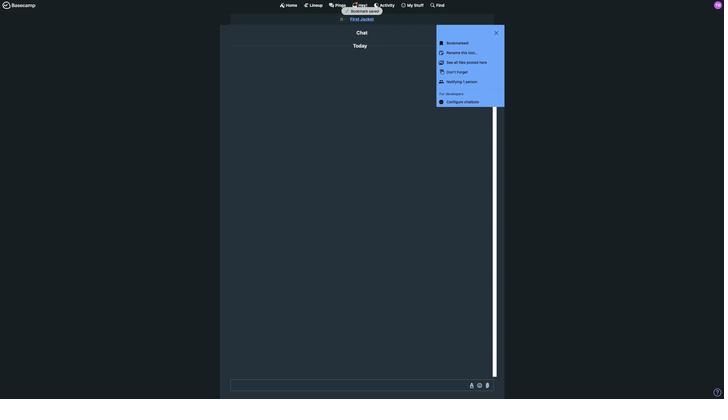 Task type: describe. For each thing, give the bounding box(es) containing it.
configure
[[447, 100, 464, 104]]

see all files posted here
[[447, 60, 487, 65]]

hello team!
[[457, 61, 476, 65]]

first jacket
[[350, 17, 374, 21]]

saved
[[367, 10, 373, 12]]

for
[[440, 92, 445, 96]]

pings
[[336, 3, 346, 7]]

my stuff button
[[401, 3, 424, 8]]

configure chatbots link
[[437, 97, 505, 107]]

for developers
[[440, 92, 464, 96]]

bookmarked! link
[[437, 39, 505, 48]]

first jacket link
[[350, 17, 374, 21]]

notifying       1 person link
[[437, 77, 505, 87]]

today
[[353, 43, 367, 49]]

home link
[[280, 3, 297, 8]]

notifying
[[447, 80, 462, 84]]

files
[[459, 60, 466, 65]]

chatbots
[[465, 100, 479, 104]]

tool…
[[469, 51, 478, 55]]

don't
[[447, 70, 456, 74]]

activity link
[[374, 3, 395, 8]]

home
[[286, 3, 297, 7]]

all
[[454, 60, 458, 65]]

pings button
[[329, 3, 346, 8]]

posted
[[467, 60, 479, 65]]

activity
[[380, 3, 395, 7]]

hey!
[[359, 3, 368, 7]]

10:09am element
[[459, 56, 471, 59]]

chat
[[357, 30, 368, 36]]

jacket
[[361, 17, 374, 21]]

team!
[[467, 61, 476, 65]]

person
[[466, 80, 478, 84]]

developers
[[446, 92, 464, 96]]



Task type: locate. For each thing, give the bounding box(es) containing it.
first
[[350, 17, 360, 21]]

bookmark saved
[[355, 10, 373, 12]]

switch accounts image
[[2, 1, 36, 9]]

find button
[[430, 3, 445, 8]]

stuff
[[414, 3, 424, 7]]

hello
[[457, 61, 466, 65]]

this
[[462, 51, 468, 55]]

lineup link
[[304, 3, 323, 8]]

hey! button
[[352, 2, 368, 8]]

rename this tool…
[[447, 51, 478, 55]]

tyler black image
[[715, 1, 723, 9]]

rename this tool… link
[[437, 48, 505, 58]]

tyler black image
[[479, 55, 490, 66]]

configure chatbots
[[447, 100, 479, 104]]

forget
[[457, 70, 468, 74]]

10:09am link
[[459, 56, 471, 59]]

see
[[447, 60, 453, 65]]

bookmark
[[355, 10, 366, 12]]

1
[[463, 80, 465, 84]]

lineup
[[310, 3, 323, 7]]

don't forget link
[[437, 68, 505, 77]]

main element
[[0, 0, 725, 10]]

here
[[480, 60, 487, 65]]

rename
[[447, 51, 461, 55]]

None text field
[[230, 380, 494, 392]]

my stuff
[[408, 3, 424, 7]]

don't forget
[[447, 70, 468, 74]]

10:09am
[[459, 56, 471, 59]]

notifying       1 person
[[447, 80, 478, 84]]

my
[[408, 3, 413, 7]]

bookmark saved alert
[[133, 9, 592, 14]]

find
[[437, 3, 445, 7]]

bookmarked!
[[447, 41, 469, 45]]

see all files posted here link
[[437, 58, 505, 68]]



Task type: vqa. For each thing, say whether or not it's contained in the screenshot.
a corresponding to hand?
no



